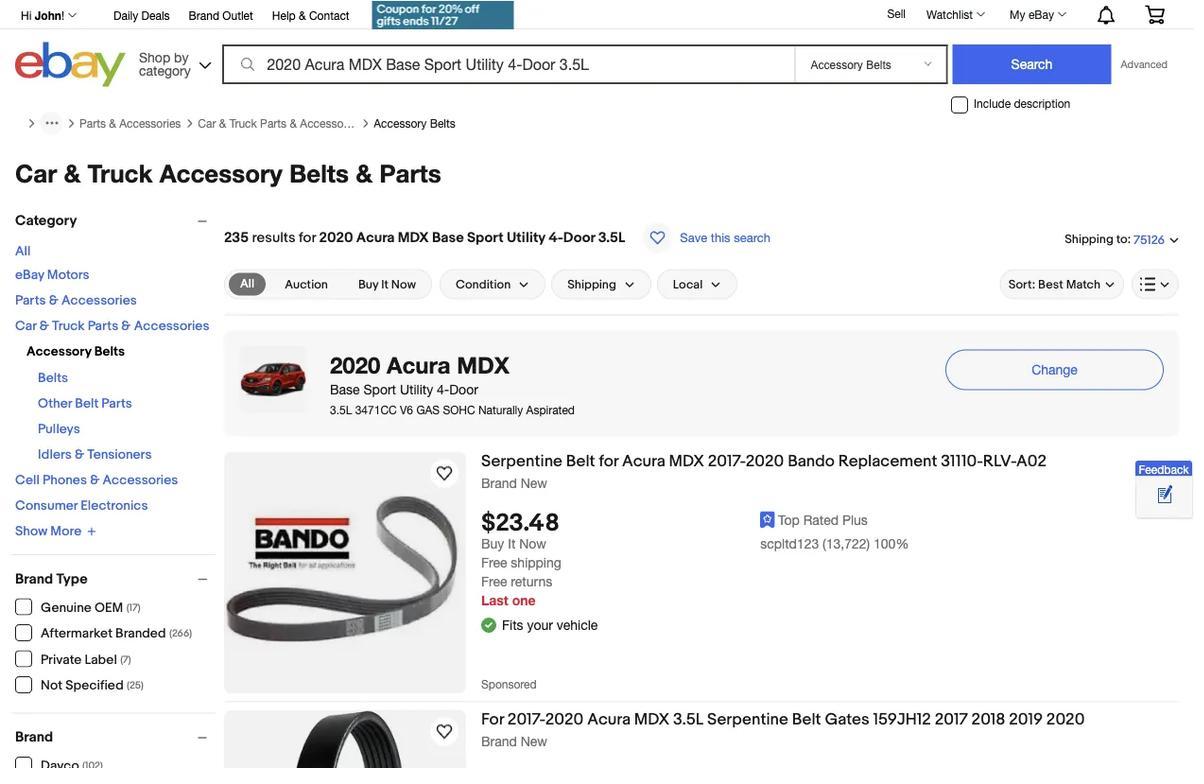 Task type: describe. For each thing, give the bounding box(es) containing it.
0 vertical spatial accessory belts
[[374, 116, 456, 130]]

your shopping cart image
[[1145, 5, 1166, 24]]

2019
[[1010, 710, 1043, 730]]

all inside $23.48 main content
[[240, 277, 255, 291]]

0 vertical spatial 3.5l
[[598, 229, 626, 246]]

cell phones & accessories consumer electronics
[[15, 472, 178, 514]]

acura inside the serpentine belt for acura mdx 2017-2020 bando replacement 31110-rlv-a02 brand new
[[622, 452, 666, 472]]

gates
[[825, 710, 870, 730]]

hi john !
[[21, 9, 64, 22]]

deals
[[141, 9, 170, 22]]

aftermarket branded (266)
[[41, 626, 192, 642]]

include description
[[974, 97, 1071, 110]]

235 results for 2020 acura mdx base sport utility 4-door 3.5l
[[224, 229, 626, 246]]

1 vertical spatial accessory
[[160, 158, 283, 187]]

1 horizontal spatial now
[[520, 536, 547, 551]]

my ebay link
[[1000, 3, 1076, 26]]

159jh12
[[874, 710, 932, 730]]

local button
[[657, 269, 738, 299]]

rlv-
[[984, 452, 1017, 472]]

3471cc
[[355, 403, 397, 417]]

brand type button
[[15, 570, 216, 587]]

ebay motors parts & accessories car & truck parts & accessories
[[15, 267, 210, 334]]

bando
[[788, 452, 835, 472]]

search
[[734, 230, 771, 245]]

other belt parts link
[[38, 395, 132, 412]]

brand for brand type
[[15, 570, 53, 587]]

save this search
[[681, 230, 771, 245]]

0 horizontal spatial buy it now
[[358, 277, 416, 292]]

shop by category
[[139, 49, 191, 78]]

best
[[1039, 277, 1064, 292]]

help & contact link
[[272, 6, 350, 26]]

shipping button
[[552, 269, 652, 299]]

show more
[[15, 523, 82, 539]]

top rated plus
[[779, 512, 868, 528]]

0 horizontal spatial accessory belts
[[26, 343, 125, 359]]

0 horizontal spatial all link
[[15, 243, 31, 259]]

1 vertical spatial buy
[[482, 536, 505, 551]]

0 vertical spatial parts & accessories link
[[79, 116, 181, 130]]

ebay motors link
[[15, 267, 90, 283]]

get an extra 20% off image
[[372, 1, 514, 29]]

sort: best match button
[[1001, 269, 1125, 299]]

a02
[[1017, 452, 1047, 472]]

accessories inside the cell phones & accessories consumer electronics
[[103, 472, 178, 488]]

and text__icon image
[[482, 616, 497, 632]]

last
[[482, 592, 509, 608]]

2 horizontal spatial accessory
[[374, 116, 427, 130]]

fits your vehicle
[[502, 617, 598, 633]]

accessories inside "link"
[[119, 116, 181, 130]]

top
[[779, 512, 800, 528]]

account navigation
[[10, 0, 1180, 32]]

mdx inside the serpentine belt for acura mdx 2017-2020 bando replacement 31110-rlv-a02 brand new
[[669, 452, 705, 472]]

serpentine belt for acura mdx 2017-2020 bando replacement 31110-rlv-a02 brand new
[[482, 452, 1047, 491]]

gas
[[417, 403, 440, 417]]

serpentine inside for 2017-2020 acura mdx 3.5l serpentine belt gates 159jh12 2017 2018 2019 2020 brand new
[[708, 710, 789, 730]]

belts down search for anything text box
[[430, 116, 456, 130]]

top rated plus image
[[761, 511, 776, 528]]

more
[[50, 523, 82, 539]]

cell phones & accessories link
[[15, 472, 178, 488]]

:
[[1128, 232, 1132, 247]]

cell
[[15, 472, 40, 488]]

2020 inside the serpentine belt for acura mdx 2017-2020 bando replacement 31110-rlv-a02 brand new
[[746, 452, 785, 472]]

other
[[38, 395, 72, 412]]

type
[[56, 570, 88, 587]]

door inside 2020 acura mdx base sport utility 4-door 3.5l 3471cc v6 gas sohc naturally aspirated
[[450, 381, 479, 397]]

shop by category button
[[131, 42, 216, 83]]

0 vertical spatial 4-
[[549, 229, 564, 246]]

2020 acura mdx base sport utility 4-door 3.5l 3471cc v6 gas sohc naturally aspirated
[[330, 351, 575, 417]]

!
[[61, 9, 64, 22]]

2020 inside 2020 acura mdx base sport utility 4-door 3.5l 3471cc v6 gas sohc naturally aspirated
[[330, 351, 381, 378]]

31110-
[[942, 452, 984, 472]]

1 horizontal spatial buy it now
[[482, 536, 547, 551]]

sell link
[[879, 7, 915, 20]]

sohc
[[443, 403, 475, 417]]

(17)
[[126, 602, 141, 614]]

(13,722)
[[823, 536, 870, 551]]

replacement
[[839, 452, 938, 472]]

shipping for shipping to : 75126
[[1065, 232, 1114, 247]]

my
[[1010, 8, 1026, 21]]

plus
[[843, 512, 868, 528]]

0 horizontal spatial accessory
[[26, 343, 91, 359]]

acura inside for 2017-2020 acura mdx 3.5l serpentine belt gates 159jh12 2017 2018 2019 2020 brand new
[[588, 710, 631, 730]]

brand inside for 2017-2020 acura mdx 3.5l serpentine belt gates 159jh12 2017 2018 2019 2020 brand new
[[482, 734, 517, 749]]

235
[[224, 229, 249, 246]]

brand type
[[15, 570, 88, 587]]

contact
[[309, 9, 350, 22]]

0 vertical spatial utility
[[507, 229, 546, 246]]

for 2017-2020 acura mdx 3.5l serpentine belt gates 159jh12 2017 2018 2019 2020 heading
[[482, 710, 1085, 730]]

oem
[[95, 600, 123, 616]]

parts & accessories
[[79, 116, 181, 130]]

rated
[[804, 512, 839, 528]]

category
[[139, 62, 191, 78]]

belts link
[[38, 370, 68, 386]]

0 vertical spatial now
[[391, 277, 416, 292]]

(266)
[[169, 628, 192, 640]]

for
[[482, 710, 504, 730]]

branded
[[116, 626, 166, 642]]

car for car & truck accessory belts & parts
[[15, 158, 57, 187]]

save this search button
[[637, 222, 777, 254]]

truck inside ebay motors parts & accessories car & truck parts & accessories
[[52, 318, 85, 334]]

results
[[252, 229, 296, 246]]

1 vertical spatial all link
[[229, 273, 266, 296]]

change
[[1032, 362, 1078, 377]]

shop
[[139, 49, 170, 65]]

daily deals
[[114, 9, 170, 22]]

4- inside 2020 acura mdx base sport utility 4-door 3.5l 3471cc v6 gas sohc naturally aspirated
[[437, 381, 450, 397]]

shipping to : 75126
[[1065, 232, 1165, 247]]

label
[[85, 652, 117, 668]]

serpentine belt for acura mdx 2017-2020 bando replacement 31110-rlv-a02 heading
[[482, 452, 1047, 472]]

truck for parts
[[230, 116, 257, 130]]

2020 up auction
[[319, 229, 353, 246]]

brand for brand
[[15, 729, 53, 746]]

show
[[15, 523, 47, 539]]

truck for accessory
[[88, 158, 153, 187]]

consumer electronics link
[[15, 498, 148, 514]]

v6
[[400, 403, 413, 417]]

watchlist link
[[917, 3, 994, 26]]

for 2017-2020 acura mdx 3.5l serpentine belt gates 159jh12 2017 2018 2019 2020 brand new
[[482, 710, 1085, 749]]

for 2017-2020 acura mdx 3.5l serpentine belt gates 159jh12 2017 2018 2019 2020 link
[[482, 710, 1180, 733]]

condition button
[[440, 269, 546, 299]]

mdx inside 2020 acura mdx base sport utility 4-door 3.5l 3471cc v6 gas sohc naturally aspirated
[[457, 351, 510, 378]]

2018
[[972, 710, 1006, 730]]

aftermarket
[[41, 626, 113, 642]]

consumer
[[15, 498, 78, 514]]

brand inside the serpentine belt for acura mdx 2017-2020 bando replacement 31110-rlv-a02 brand new
[[482, 475, 517, 491]]

(25)
[[127, 680, 144, 692]]

include
[[974, 97, 1011, 110]]

sort: best match
[[1009, 277, 1101, 292]]



Task type: vqa. For each thing, say whether or not it's contained in the screenshot.
For 2017-2020 Acura MDX 3.5L Serpentine Belt Gates 159JH12 2017 2018 2019 2020 Brand New
yes



Task type: locate. For each thing, give the bounding box(es) containing it.
0 vertical spatial door
[[564, 229, 595, 246]]

1 vertical spatial door
[[450, 381, 479, 397]]

john
[[35, 9, 61, 22]]

1 free from the top
[[482, 555, 508, 570]]

1 vertical spatial car
[[15, 158, 57, 187]]

fits
[[502, 617, 524, 633]]

serpentine belt for acura mdx 2017-2020 bando replacement 31110-rlv-a02 image
[[224, 495, 466, 651]]

door up 'sohc'
[[450, 381, 479, 397]]

1 vertical spatial truck
[[88, 158, 153, 187]]

belts down car & truck parts & accessories
[[289, 158, 349, 187]]

1 horizontal spatial for
[[599, 452, 619, 472]]

watch serpentine belt for acura mdx 2017-2020 bando replacement 31110-rlv-a02 image
[[433, 462, 456, 485]]

motors
[[47, 267, 90, 283]]

2017
[[935, 710, 968, 730]]

local
[[673, 277, 703, 292]]

genuine
[[41, 600, 92, 616]]

0 vertical spatial all link
[[15, 243, 31, 259]]

my ebay
[[1010, 8, 1055, 21]]

mdx inside for 2017-2020 acura mdx 3.5l serpentine belt gates 159jh12 2017 2018 2019 2020 brand new
[[635, 710, 670, 730]]

0 vertical spatial buy
[[358, 277, 379, 292]]

serpentine inside the serpentine belt for acura mdx 2017-2020 bando replacement 31110-rlv-a02 brand new
[[482, 452, 563, 472]]

feedback
[[1139, 463, 1190, 476]]

ebay inside the account navigation
[[1029, 8, 1055, 21]]

1 vertical spatial sport
[[364, 381, 396, 397]]

belt right other
[[75, 395, 99, 412]]

not specified (25)
[[41, 678, 144, 694]]

0 vertical spatial new
[[521, 475, 548, 491]]

0 horizontal spatial belt
[[75, 395, 99, 412]]

car down ebay motors link
[[15, 318, 36, 334]]

utility up 'v6'
[[400, 381, 433, 397]]

2017- inside the serpentine belt for acura mdx 2017-2020 bando replacement 31110-rlv-a02 brand new
[[708, 452, 746, 472]]

belt inside belts other belt parts pulleys idlers & tensioners
[[75, 395, 99, 412]]

0 horizontal spatial shipping
[[568, 277, 617, 292]]

utility
[[507, 229, 546, 246], [400, 381, 433, 397]]

1 horizontal spatial sport
[[467, 229, 504, 246]]

aspirated
[[527, 403, 575, 417]]

parts
[[79, 116, 106, 130], [260, 116, 287, 130], [380, 158, 442, 187], [15, 292, 46, 308], [88, 318, 118, 334], [102, 395, 132, 412]]

brand down not
[[15, 729, 53, 746]]

ebay right my
[[1029, 8, 1055, 21]]

brand left the type
[[15, 570, 53, 587]]

0 vertical spatial all
[[15, 243, 31, 259]]

belt down aspirated
[[566, 452, 596, 472]]

brand left outlet
[[189, 9, 220, 22]]

0 vertical spatial free
[[482, 555, 508, 570]]

returns
[[511, 573, 553, 589]]

watchlist
[[927, 8, 974, 21]]

1 horizontal spatial serpentine
[[708, 710, 789, 730]]

scpltd123 (13,722) 100% free shipping free returns last one
[[482, 536, 909, 608]]

1 horizontal spatial utility
[[507, 229, 546, 246]]

1 vertical spatial 3.5l
[[330, 403, 352, 417]]

outlet
[[223, 9, 253, 22]]

change button
[[946, 350, 1165, 390]]

belts up other
[[38, 370, 68, 386]]

2020 right 2019
[[1047, 710, 1085, 730]]

now down 235 results for 2020 acura mdx base sport utility 4-door 3.5l
[[391, 277, 416, 292]]

buy it now up shipping
[[482, 536, 547, 551]]

0 horizontal spatial 4-
[[437, 381, 450, 397]]

truck down motors
[[52, 318, 85, 334]]

watch for 2017-2020 acura mdx 3.5l serpentine belt gates 159jh12 2017 2018 2019 2020 image
[[433, 720, 456, 743]]

pulleys link
[[38, 421, 80, 437]]

4-
[[549, 229, 564, 246], [437, 381, 450, 397]]

shipping for shipping
[[568, 277, 617, 292]]

category
[[15, 212, 77, 229]]

1 horizontal spatial door
[[564, 229, 595, 246]]

1 vertical spatial shipping
[[568, 277, 617, 292]]

belt left gates
[[793, 710, 822, 730]]

brand up $23.48
[[482, 475, 517, 491]]

2017- right for
[[508, 710, 546, 730]]

1 horizontal spatial accessory
[[160, 158, 283, 187]]

base
[[432, 229, 464, 246], [330, 381, 360, 397]]

daily deals link
[[114, 6, 170, 26]]

0 vertical spatial it
[[381, 277, 389, 292]]

0 horizontal spatial door
[[450, 381, 479, 397]]

tensioners
[[87, 447, 152, 463]]

0 vertical spatial sport
[[467, 229, 504, 246]]

belts other belt parts pulleys idlers & tensioners
[[38, 370, 152, 463]]

accessories
[[119, 116, 181, 130], [300, 116, 362, 130], [61, 292, 137, 308], [134, 318, 210, 334], [103, 472, 178, 488]]

car up category
[[15, 158, 57, 187]]

door up shipping dropdown button
[[564, 229, 595, 246]]

parts inside "link"
[[79, 116, 106, 130]]

category button
[[15, 212, 216, 229]]

brand down for
[[482, 734, 517, 749]]

parts inside belts other belt parts pulleys idlers & tensioners
[[102, 395, 132, 412]]

1 horizontal spatial buy
[[482, 536, 505, 551]]

base up condition
[[432, 229, 464, 246]]

1 vertical spatial belt
[[566, 452, 596, 472]]

1 vertical spatial it
[[508, 536, 516, 551]]

description
[[1015, 97, 1071, 110]]

condition
[[456, 277, 511, 292]]

1 vertical spatial base
[[330, 381, 360, 397]]

1 vertical spatial buy it now
[[482, 536, 547, 551]]

all link down 235
[[229, 273, 266, 296]]

1 horizontal spatial 2017-
[[708, 452, 746, 472]]

car & truck parts & accessories link up car & truck accessory belts & parts
[[198, 116, 362, 130]]

0 horizontal spatial it
[[381, 277, 389, 292]]

naturally
[[479, 403, 523, 417]]

mdx
[[398, 229, 429, 246], [457, 351, 510, 378], [669, 452, 705, 472], [635, 710, 670, 730]]

0 vertical spatial 2017-
[[708, 452, 746, 472]]

0 horizontal spatial truck
[[52, 318, 85, 334]]

1 vertical spatial all
[[240, 277, 255, 291]]

4- up gas
[[437, 381, 450, 397]]

2 vertical spatial belt
[[793, 710, 822, 730]]

4- up shipping dropdown button
[[549, 229, 564, 246]]

car up car & truck accessory belts & parts
[[198, 116, 216, 130]]

it
[[381, 277, 389, 292], [508, 536, 516, 551]]

save
[[681, 230, 708, 245]]

accessory
[[374, 116, 427, 130], [160, 158, 283, 187], [26, 343, 91, 359]]

0 vertical spatial truck
[[230, 116, 257, 130]]

your
[[527, 617, 553, 633]]

2 free from the top
[[482, 573, 508, 589]]

show more button
[[15, 523, 97, 539]]

by
[[174, 49, 189, 65]]

auction
[[285, 277, 328, 292]]

serpentine
[[482, 452, 563, 472], [708, 710, 789, 730]]

car & truck accessory belts & parts
[[15, 158, 442, 187]]

0 vertical spatial accessory
[[374, 116, 427, 130]]

acura inside 2020 acura mdx base sport utility 4-door 3.5l 3471cc v6 gas sohc naturally aspirated
[[387, 351, 451, 378]]

buy it now
[[358, 277, 416, 292], [482, 536, 547, 551]]

for inside the serpentine belt for acura mdx 2017-2020 bando replacement 31110-rlv-a02 brand new
[[599, 452, 619, 472]]

0 vertical spatial serpentine
[[482, 452, 563, 472]]

shop by category banner
[[10, 0, 1180, 92]]

1 horizontal spatial it
[[508, 536, 516, 551]]

2020 left bando
[[746, 452, 785, 472]]

0 vertical spatial ebay
[[1029, 8, 1055, 21]]

Search for anything text field
[[225, 46, 791, 82]]

2 horizontal spatial truck
[[230, 116, 257, 130]]

sort:
[[1009, 277, 1036, 292]]

buy up last at bottom
[[482, 536, 505, 551]]

new
[[521, 475, 548, 491], [521, 734, 548, 749]]

& inside the cell phones & accessories consumer electronics
[[90, 472, 100, 488]]

accessory belts
[[374, 116, 456, 130], [26, 343, 125, 359]]

1 vertical spatial car & truck parts & accessories link
[[15, 318, 210, 334]]

0 horizontal spatial buy
[[358, 277, 379, 292]]

0 vertical spatial shipping
[[1065, 232, 1114, 247]]

2 vertical spatial accessory
[[26, 343, 91, 359]]

$23.48 main content
[[224, 203, 1180, 768]]

private
[[41, 652, 82, 668]]

2 horizontal spatial belt
[[793, 710, 822, 730]]

shipping
[[511, 555, 562, 570]]

it up shipping
[[508, 536, 516, 551]]

0 vertical spatial for
[[299, 229, 316, 246]]

utility up condition dropdown button
[[507, 229, 546, 246]]

brand outlet
[[189, 9, 253, 22]]

it down 235 results for 2020 acura mdx base sport utility 4-door 3.5l
[[381, 277, 389, 292]]

ebay left motors
[[15, 267, 44, 283]]

buy right auction link
[[358, 277, 379, 292]]

free
[[482, 555, 508, 570], [482, 573, 508, 589]]

1 horizontal spatial 3.5l
[[598, 229, 626, 246]]

2 horizontal spatial 3.5l
[[674, 710, 704, 730]]

2017- inside for 2017-2020 acura mdx 3.5l serpentine belt gates 159jh12 2017 2018 2019 2020 brand new
[[508, 710, 546, 730]]

1 vertical spatial parts & accessories link
[[15, 292, 137, 308]]

1 vertical spatial now
[[520, 536, 547, 551]]

2020 up 3471cc
[[330, 351, 381, 378]]

brand inside the account navigation
[[189, 9, 220, 22]]

3.5l inside for 2017-2020 acura mdx 3.5l serpentine belt gates 159jh12 2017 2018 2019 2020 brand new
[[674, 710, 704, 730]]

new right watch for 2017-2020 acura mdx 3.5l serpentine belt gates 159jh12 2017 2018 2019 2020 icon
[[521, 734, 548, 749]]

belt inside for 2017-2020 acura mdx 3.5l serpentine belt gates 159jh12 2017 2018 2019 2020 brand new
[[793, 710, 822, 730]]

all down 235
[[240, 277, 255, 291]]

buy it now link
[[347, 273, 427, 296]]

parts & accessories link down motors
[[15, 292, 137, 308]]

0 horizontal spatial ebay
[[15, 267, 44, 283]]

all link up ebay motors link
[[15, 243, 31, 259]]

sport inside 2020 acura mdx base sport utility 4-door 3.5l 3471cc v6 gas sohc naturally aspirated
[[364, 381, 396, 397]]

utility inside 2020 acura mdx base sport utility 4-door 3.5l 3471cc v6 gas sohc naturally aspirated
[[400, 381, 433, 397]]

0 horizontal spatial now
[[391, 277, 416, 292]]

belts
[[430, 116, 456, 130], [289, 158, 349, 187], [94, 343, 125, 359], [38, 370, 68, 386]]

3.5l inside 2020 acura mdx base sport utility 4-door 3.5l 3471cc v6 gas sohc naturally aspirated
[[330, 403, 352, 417]]

1 vertical spatial serpentine
[[708, 710, 789, 730]]

0 horizontal spatial serpentine
[[482, 452, 563, 472]]

private label (7)
[[41, 652, 131, 668]]

match
[[1067, 277, 1101, 292]]

1 horizontal spatial all link
[[229, 273, 266, 296]]

2017- left bando
[[708, 452, 746, 472]]

car & truck parts & accessories link down motors
[[15, 318, 210, 334]]

car for car & truck parts & accessories
[[198, 116, 216, 130]]

2 vertical spatial car
[[15, 318, 36, 334]]

0 horizontal spatial 3.5l
[[330, 403, 352, 417]]

base inside 2020 acura mdx base sport utility 4-door 3.5l 3471cc v6 gas sohc naturally aspirated
[[330, 381, 360, 397]]

None submit
[[953, 44, 1112, 84]]

vehicle
[[557, 617, 598, 633]]

& inside belts other belt parts pulleys idlers & tensioners
[[75, 447, 84, 463]]

auction link
[[274, 273, 340, 296]]

serpentine belt for acura mdx 2017-2020 bando replacement 31110-rlv-a02 link
[[482, 452, 1180, 475]]

1 horizontal spatial shipping
[[1065, 232, 1114, 247]]

pulleys
[[38, 421, 80, 437]]

truck
[[230, 116, 257, 130], [88, 158, 153, 187], [52, 318, 85, 334]]

0 horizontal spatial for
[[299, 229, 316, 246]]

0 vertical spatial car & truck parts & accessories link
[[198, 116, 362, 130]]

new up $23.48
[[521, 475, 548, 491]]

1 horizontal spatial ebay
[[1029, 8, 1055, 21]]

1 vertical spatial free
[[482, 573, 508, 589]]

75126
[[1134, 233, 1165, 247]]

0 horizontal spatial all
[[15, 243, 31, 259]]

sport up 3471cc
[[364, 381, 396, 397]]

1 horizontal spatial truck
[[88, 158, 153, 187]]

2 vertical spatial 3.5l
[[674, 710, 704, 730]]

0 horizontal spatial utility
[[400, 381, 433, 397]]

0 horizontal spatial 2017-
[[508, 710, 546, 730]]

ebay
[[1029, 8, 1055, 21], [15, 267, 44, 283]]

1 vertical spatial utility
[[400, 381, 433, 397]]

car inside ebay motors parts & accessories car & truck parts & accessories
[[15, 318, 36, 334]]

0 horizontal spatial base
[[330, 381, 360, 397]]

ebay inside ebay motors parts & accessories car & truck parts & accessories
[[15, 267, 44, 283]]

1 vertical spatial new
[[521, 734, 548, 749]]

2020 right for
[[546, 710, 584, 730]]

2017-
[[708, 452, 746, 472], [508, 710, 546, 730]]

car & truck parts & accessories
[[198, 116, 362, 130]]

0 horizontal spatial sport
[[364, 381, 396, 397]]

1 vertical spatial for
[[599, 452, 619, 472]]

& inside the account navigation
[[299, 9, 306, 22]]

1 vertical spatial accessory belts
[[26, 343, 125, 359]]

listing options selector. list view selected. image
[[1141, 277, 1171, 292]]

1 horizontal spatial belt
[[566, 452, 596, 472]]

parts & accessories link down category
[[79, 116, 181, 130]]

1 horizontal spatial 4-
[[549, 229, 564, 246]]

none submit inside shop by category banner
[[953, 44, 1112, 84]]

new inside for 2017-2020 acura mdx 3.5l serpentine belt gates 159jh12 2017 2018 2019 2020 brand new
[[521, 734, 548, 749]]

0 vertical spatial base
[[432, 229, 464, 246]]

0 vertical spatial buy it now
[[358, 277, 416, 292]]

help & contact
[[272, 9, 350, 22]]

truck up category dropdown button
[[88, 158, 153, 187]]

base up 3471cc
[[330, 381, 360, 397]]

All selected text field
[[240, 276, 255, 293]]

belts inside belts other belt parts pulleys idlers & tensioners
[[38, 370, 68, 386]]

1 horizontal spatial all
[[240, 277, 255, 291]]

brand for brand outlet
[[189, 9, 220, 22]]

shipping inside shipping to : 75126
[[1065, 232, 1114, 247]]

brand
[[189, 9, 220, 22], [482, 475, 517, 491], [15, 570, 53, 587], [15, 729, 53, 746], [482, 734, 517, 749]]

buy it now down 235 results for 2020 acura mdx base sport utility 4-door 3.5l
[[358, 277, 416, 292]]

brand outlet link
[[189, 6, 253, 26]]

1 vertical spatial 4-
[[437, 381, 450, 397]]

for for acura
[[599, 452, 619, 472]]

0 vertical spatial car
[[198, 116, 216, 130]]

door
[[564, 229, 595, 246], [450, 381, 479, 397]]

sport up condition
[[467, 229, 504, 246]]

belts down ebay motors parts & accessories car & truck parts & accessories
[[94, 343, 125, 359]]

0 vertical spatial belt
[[75, 395, 99, 412]]

hi
[[21, 9, 32, 22]]

new inside the serpentine belt for acura mdx 2017-2020 bando replacement 31110-rlv-a02 brand new
[[521, 475, 548, 491]]

1 vertical spatial 2017-
[[508, 710, 546, 730]]

2 new from the top
[[521, 734, 548, 749]]

1 new from the top
[[521, 475, 548, 491]]

advanced link
[[1112, 45, 1178, 83]]

now up shipping
[[520, 536, 547, 551]]

one
[[512, 592, 536, 608]]

all link
[[15, 243, 31, 259], [229, 273, 266, 296]]

& inside "link"
[[109, 116, 116, 130]]

for 2017-2020 acura mdx 3.5l serpentine belt gates 159jh12 2017 2018 2019 2020 image
[[286, 710, 405, 768]]

1 horizontal spatial accessory belts
[[374, 116, 456, 130]]

shipping inside dropdown button
[[568, 277, 617, 292]]

all up ebay motors link
[[15, 243, 31, 259]]

brand button
[[15, 729, 216, 746]]

truck up car & truck accessory belts & parts
[[230, 116, 257, 130]]

genuine oem (17)
[[41, 600, 141, 616]]

for for 2020
[[299, 229, 316, 246]]

belt inside the serpentine belt for acura mdx 2017-2020 bando replacement 31110-rlv-a02 brand new
[[566, 452, 596, 472]]



